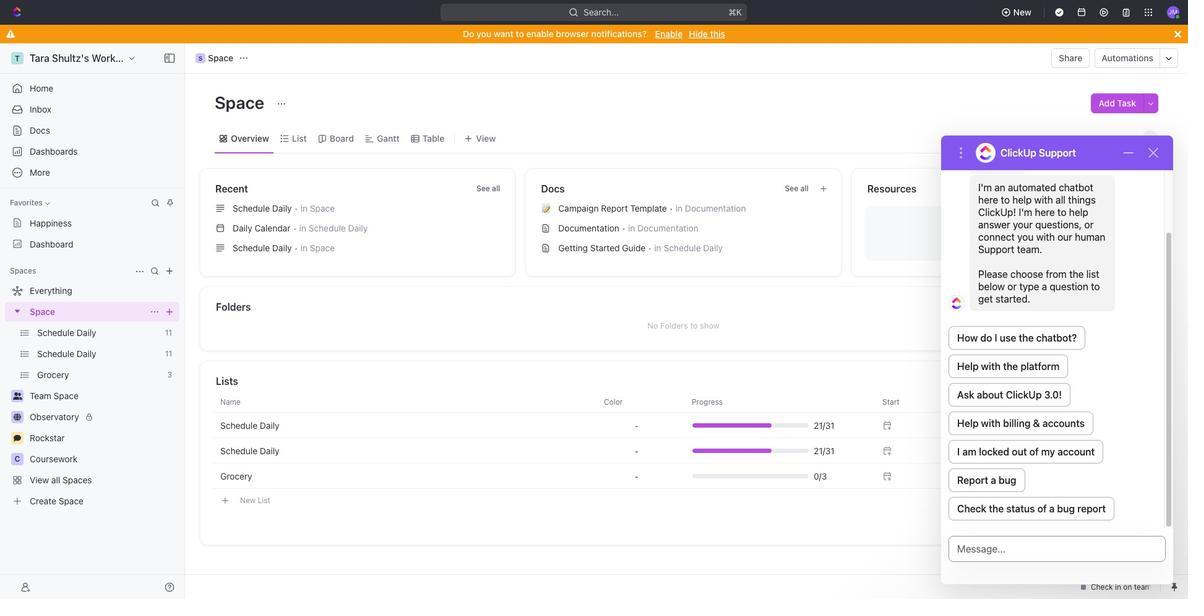 Task type: locate. For each thing, give the bounding box(es) containing it.
0 vertical spatial 21/31
[[814, 420, 835, 431]]

to left the show
[[691, 321, 698, 331]]

more
[[30, 167, 50, 178]]

21/31 for second the dropdown menu image from the bottom
[[814, 446, 835, 456]]

all
[[492, 184, 501, 193], [801, 184, 809, 193], [51, 475, 60, 485]]

c
[[15, 455, 20, 464]]

spaces up everything
[[10, 266, 36, 276]]

0 vertical spatial schedule daily • in space
[[233, 203, 335, 214]]

1 vertical spatial docs
[[541, 183, 565, 194]]

create space
[[30, 496, 84, 507]]

getting started guide • in schedule daily
[[559, 243, 723, 253]]

happiness link
[[5, 213, 180, 233]]

2 21/31 from the top
[[814, 446, 835, 456]]

• right guide on the top of the page
[[649, 243, 652, 253]]

1 vertical spatial folders
[[661, 321, 688, 331]]

create
[[30, 496, 56, 507]]

no folders to show
[[648, 321, 720, 331]]

files
[[992, 228, 1008, 238]]

1 horizontal spatial list
[[292, 133, 307, 143]]

2 horizontal spatial all
[[801, 184, 809, 193]]

view inside view button
[[476, 133, 496, 143]]

board link
[[327, 130, 354, 147]]

space down everything
[[30, 307, 55, 317]]

1 horizontal spatial to
[[691, 321, 698, 331]]

sidebar navigation
[[0, 43, 188, 599]]

1 vertical spatial list
[[258, 496, 270, 505]]

tara shultz's workspace
[[30, 53, 143, 64]]

1 vertical spatial spaces
[[63, 475, 92, 485]]

view right table
[[476, 133, 496, 143]]

schedule
[[233, 203, 270, 214], [309, 223, 346, 233], [233, 243, 270, 253], [664, 243, 701, 253], [37, 328, 74, 338], [37, 349, 74, 359], [220, 420, 258, 431], [220, 446, 258, 456]]

0 horizontal spatial spaces
[[10, 266, 36, 276]]

1 vertical spatial 21/31
[[814, 446, 835, 456]]

template
[[631, 203, 667, 214]]

documentation
[[685, 203, 747, 214], [559, 223, 620, 233], [638, 223, 699, 233]]

favorites
[[10, 198, 43, 207]]

• right the calendar
[[293, 223, 297, 233]]

tree containing everything
[[5, 281, 180, 511]]

start
[[883, 397, 900, 407]]

0 horizontal spatial folders
[[216, 302, 251, 313]]

to right the 'here'
[[1029, 228, 1037, 238]]

workspace
[[92, 53, 143, 64]]

dashboard link
[[5, 234, 180, 254]]

globe image
[[14, 414, 21, 421]]

grocery up new list
[[220, 471, 252, 481]]

add
[[1099, 98, 1116, 108]]

1 vertical spatial new
[[240, 496, 256, 505]]

0 vertical spatial view
[[476, 133, 496, 143]]

gantt
[[377, 133, 400, 143]]

team space
[[30, 391, 79, 401]]

• up the daily calendar • in schedule daily at the left top
[[295, 203, 298, 213]]

2 dropdown menu image from the top
[[635, 446, 639, 456]]

0 horizontal spatial all
[[51, 475, 60, 485]]

• down the daily calendar • in schedule daily at the left top
[[295, 243, 298, 253]]

1 21/31 from the top
[[814, 420, 835, 431]]

schedule daily • in space
[[233, 203, 335, 214], [233, 243, 335, 253]]

see all for second see all button from right
[[477, 184, 501, 193]]

0 vertical spatial folders
[[216, 302, 251, 313]]

spaces up create space link
[[63, 475, 92, 485]]

docs inside sidebar navigation
[[30, 125, 50, 136]]

1 see from the left
[[477, 184, 490, 193]]

• down "report"
[[622, 223, 626, 233]]

• inside documentation • in documentation
[[622, 223, 626, 233]]

view all spaces link
[[5, 471, 177, 490]]

0 horizontal spatial docs
[[30, 125, 50, 136]]

task
[[1118, 98, 1137, 108]]

in right guide on the top of the page
[[655, 243, 662, 253]]

grocery for the bottommost 'grocery' "link"
[[220, 471, 252, 481]]

view inside view all spaces "link"
[[30, 475, 49, 485]]

space down view all spaces
[[59, 496, 84, 507]]

in down the daily calendar • in schedule daily at the left top
[[301, 243, 308, 253]]

1 vertical spatial 11
[[165, 349, 172, 359]]

0 horizontal spatial view
[[30, 475, 49, 485]]

•
[[295, 203, 298, 213], [670, 203, 674, 213], [293, 223, 297, 233], [622, 223, 626, 233], [295, 243, 298, 253], [649, 243, 652, 253]]

1 horizontal spatial all
[[492, 184, 501, 193]]

coursework
[[30, 454, 78, 464]]

see all
[[477, 184, 501, 193], [785, 184, 809, 193]]

1 horizontal spatial docs
[[541, 183, 565, 194]]

1 11 from the top
[[165, 328, 172, 337]]

grocery link
[[37, 365, 163, 385], [213, 464, 597, 489]]

0 vertical spatial to
[[516, 28, 524, 39]]

0 vertical spatial list
[[292, 133, 307, 143]]

schedule daily • in space up the calendar
[[233, 203, 335, 214]]

0 vertical spatial 11
[[165, 328, 172, 337]]

add task
[[1099, 98, 1137, 108]]

dashboards link
[[5, 142, 180, 162]]

0 vertical spatial docs
[[30, 125, 50, 136]]

priority
[[1019, 397, 1044, 407]]

coursework, , element
[[11, 453, 24, 466]]

resources button
[[867, 181, 1136, 196]]

space
[[208, 53, 234, 63], [215, 92, 268, 113], [310, 203, 335, 214], [310, 243, 335, 253], [30, 307, 55, 317], [54, 391, 79, 401], [59, 496, 84, 507]]

0 horizontal spatial see all
[[477, 184, 501, 193]]

2 vertical spatial dropdown menu image
[[635, 472, 639, 481]]

space, , element
[[196, 53, 206, 63]]

0 horizontal spatial to
[[516, 28, 524, 39]]

1 vertical spatial dropdown menu image
[[635, 446, 639, 456]]

schedule daily link
[[37, 323, 160, 343], [37, 344, 160, 364], [213, 414, 597, 438], [213, 439, 597, 463]]

1 horizontal spatial see all button
[[780, 181, 814, 196]]

new inside 'button'
[[240, 496, 256, 505]]

view button
[[460, 130, 501, 147]]

comment image
[[14, 435, 21, 442]]

1 vertical spatial view
[[30, 475, 49, 485]]

automations button
[[1096, 49, 1160, 67]]

enable
[[527, 28, 554, 39]]

11
[[165, 328, 172, 337], [165, 349, 172, 359]]

tree inside sidebar navigation
[[5, 281, 180, 511]]

campaign report template • in documentation
[[559, 203, 747, 214]]

0 horizontal spatial new
[[240, 496, 256, 505]]

1 see all from the left
[[477, 184, 501, 193]]

1 see all button from the left
[[472, 181, 505, 196]]

1 vertical spatial grocery link
[[213, 464, 597, 489]]

1 vertical spatial to
[[1029, 228, 1037, 238]]

in up the daily calendar • in schedule daily at the left top
[[301, 203, 308, 214]]

• inside getting started guide • in schedule daily
[[649, 243, 652, 253]]

0 horizontal spatial see all button
[[472, 181, 505, 196]]

spaces
[[10, 266, 36, 276], [63, 475, 92, 485]]

1 horizontal spatial grocery link
[[213, 464, 597, 489]]

grocery up team space
[[37, 370, 69, 380]]

2 vertical spatial to
[[691, 321, 698, 331]]

attach
[[1039, 228, 1063, 238]]

1 schedule daily • in space from the top
[[233, 203, 335, 214]]

docs up 📝
[[541, 183, 565, 194]]

grocery
[[37, 370, 69, 380], [220, 471, 252, 481]]

you
[[477, 28, 492, 39]]

0 vertical spatial grocery
[[37, 370, 69, 380]]

s
[[198, 54, 203, 62]]

everything
[[30, 285, 72, 296]]

schedule daily • in space down the calendar
[[233, 243, 335, 253]]

rockstar
[[30, 433, 65, 443]]

to for want
[[516, 28, 524, 39]]

0 horizontal spatial grocery
[[37, 370, 69, 380]]

new for new list
[[240, 496, 256, 505]]

view for view
[[476, 133, 496, 143]]

docs down inbox
[[30, 125, 50, 136]]

2 schedule daily • in space from the top
[[233, 243, 335, 253]]

tree
[[5, 281, 180, 511]]

docs
[[30, 125, 50, 136], [541, 183, 565, 194]]

1 horizontal spatial new
[[1014, 7, 1032, 17]]

new
[[1014, 7, 1032, 17], [240, 496, 256, 505]]

space right s
[[208, 53, 234, 63]]

list
[[292, 133, 307, 143], [258, 496, 270, 505]]

space down the daily calendar • in schedule daily at the left top
[[310, 243, 335, 253]]

2 see from the left
[[785, 184, 799, 193]]

0 horizontal spatial see
[[477, 184, 490, 193]]

add task button
[[1092, 94, 1144, 113]]

0 horizontal spatial list
[[258, 496, 270, 505]]

1 horizontal spatial view
[[476, 133, 496, 143]]

to right the want
[[516, 28, 524, 39]]

1 horizontal spatial see
[[785, 184, 799, 193]]

0 vertical spatial grocery link
[[37, 365, 163, 385]]

space up overview
[[215, 92, 268, 113]]

1 horizontal spatial folders
[[661, 321, 688, 331]]

view up create
[[30, 475, 49, 485]]

21/31
[[814, 420, 835, 431], [814, 446, 835, 456]]

1 dropdown menu image from the top
[[635, 421, 639, 431]]

new inside button
[[1014, 7, 1032, 17]]

2 horizontal spatial to
[[1029, 228, 1037, 238]]

enable
[[656, 28, 683, 39]]

favorites button
[[5, 196, 55, 211]]

in right template
[[676, 203, 683, 214]]

• right template
[[670, 203, 674, 213]]

home
[[30, 83, 53, 94]]

schedule daily down name
[[220, 420, 280, 431]]

0 vertical spatial spaces
[[10, 266, 36, 276]]

share
[[1060, 53, 1083, 63]]

1 horizontal spatial grocery
[[220, 471, 252, 481]]

to
[[516, 28, 524, 39], [1029, 228, 1037, 238], [691, 321, 698, 331]]

2 see all from the left
[[785, 184, 809, 193]]

grocery inside tree
[[37, 370, 69, 380]]

team
[[30, 391, 51, 401]]

team space link
[[30, 386, 177, 406]]

dropdown menu image
[[635, 421, 639, 431], [635, 446, 639, 456], [635, 472, 639, 481]]

1 vertical spatial grocery
[[220, 471, 252, 481]]

view
[[476, 133, 496, 143], [30, 475, 49, 485]]

progress button
[[685, 392, 868, 412]]

1 horizontal spatial spaces
[[63, 475, 92, 485]]

1 horizontal spatial see all
[[785, 184, 809, 193]]

0 vertical spatial new
[[1014, 7, 1032, 17]]

• inside campaign report template • in documentation
[[670, 203, 674, 213]]

observatory
[[30, 412, 79, 422]]

0 vertical spatial dropdown menu image
[[635, 421, 639, 431]]

coursework link
[[30, 450, 177, 469]]

1 vertical spatial schedule daily • in space
[[233, 243, 335, 253]]



Task type: describe. For each thing, give the bounding box(es) containing it.
home link
[[5, 79, 180, 98]]

gantt link
[[375, 130, 400, 147]]

schedule daily up team space
[[37, 349, 96, 359]]

to for here
[[1029, 228, 1037, 238]]

create space link
[[5, 492, 177, 511]]

getting
[[559, 243, 588, 253]]

hide
[[689, 28, 708, 39]]

new list button
[[213, 490, 1157, 511]]

space up the daily calendar • in schedule daily at the left top
[[310, 203, 335, 214]]

all for second see all button from right
[[492, 184, 501, 193]]

name
[[220, 397, 241, 407]]

browser
[[556, 28, 590, 39]]

docs link
[[5, 121, 180, 141]]

folders button
[[215, 300, 1136, 315]]

recent
[[215, 183, 248, 194]]

new for new
[[1014, 7, 1032, 17]]

drop
[[972, 228, 990, 238]]

2 see all button from the left
[[780, 181, 814, 196]]

list link
[[290, 130, 307, 147]]

schedule daily down space link
[[37, 328, 96, 338]]

here
[[1010, 228, 1027, 238]]

0 horizontal spatial grocery link
[[37, 365, 163, 385]]

lists button
[[215, 374, 1153, 389]]

more button
[[5, 163, 180, 183]]

dashboard
[[30, 239, 73, 249]]

priority button
[[1012, 392, 1071, 412]]

all inside "link"
[[51, 475, 60, 485]]

spaces inside "link"
[[63, 475, 92, 485]]

notifications?
[[592, 28, 647, 39]]

progress
[[692, 397, 723, 407]]

daily calendar • in schedule daily
[[233, 223, 368, 233]]

started
[[591, 243, 620, 253]]

s space
[[198, 53, 234, 63]]

in right the calendar
[[299, 223, 306, 233]]

jm
[[1170, 8, 1178, 16]]

resources
[[868, 183, 917, 194]]

3
[[167, 370, 172, 380]]

view button
[[460, 124, 501, 153]]

• inside the daily calendar • in schedule daily
[[293, 223, 297, 233]]

jm button
[[1164, 2, 1184, 22]]

start button
[[876, 392, 956, 412]]

lists
[[216, 376, 238, 387]]

inbox
[[30, 104, 51, 115]]

search...
[[584, 7, 620, 17]]

📝
[[541, 204, 551, 213]]

tara
[[30, 53, 49, 64]]

new list
[[240, 496, 270, 505]]

share button
[[1052, 48, 1091, 68]]

show
[[700, 321, 720, 331]]

no
[[648, 321, 658, 331]]

automations
[[1102, 53, 1154, 63]]

view all spaces
[[30, 475, 92, 485]]

2 11 from the top
[[165, 349, 172, 359]]

⌘k
[[729, 7, 743, 17]]

shultz's
[[52, 53, 89, 64]]

see for first see all button from the right
[[785, 184, 799, 193]]

in up guide on the top of the page
[[629, 223, 636, 233]]

table link
[[420, 130, 445, 147]]

see all for first see all button from the right
[[785, 184, 809, 193]]

all for first see all button from the right
[[801, 184, 809, 193]]

want
[[494, 28, 514, 39]]

rockstar link
[[30, 429, 177, 448]]

see for second see all button from right
[[477, 184, 490, 193]]

schedule daily up new list
[[220, 446, 280, 456]]

grocery for 'grocery' "link" to the left
[[37, 370, 69, 380]]

space up observatory
[[54, 391, 79, 401]]

dashboards
[[30, 146, 78, 157]]

list inside list link
[[292, 133, 307, 143]]

list inside the new list 'button'
[[258, 496, 270, 505]]

name button
[[213, 392, 597, 412]]

inbox link
[[5, 100, 180, 120]]

board
[[330, 133, 354, 143]]

overview
[[231, 133, 269, 143]]

everything link
[[5, 281, 177, 301]]

space link
[[30, 302, 145, 322]]

end
[[964, 397, 977, 407]]

observatory link
[[30, 407, 177, 427]]

user group image
[[13, 393, 22, 400]]

folders inside button
[[216, 302, 251, 313]]

happiness
[[30, 218, 72, 228]]

t
[[15, 54, 20, 63]]

this
[[711, 28, 726, 39]]

overview link
[[228, 130, 269, 147]]

jeremy miller's workspace, , element
[[11, 52, 24, 64]]

21/31 for third the dropdown menu image from the bottom
[[814, 420, 835, 431]]

3 dropdown menu image from the top
[[635, 472, 639, 481]]

view for view all spaces
[[30, 475, 49, 485]]

end button
[[956, 392, 1012, 412]]

documentation • in documentation
[[559, 223, 699, 233]]

do you want to enable browser notifications? enable hide this
[[463, 28, 726, 39]]

guide
[[623, 243, 646, 253]]

0/3
[[814, 471, 828, 481]]

report
[[601, 203, 628, 214]]

do
[[463, 28, 475, 39]]

color
[[604, 397, 623, 407]]

calendar
[[255, 223, 291, 233]]



Task type: vqa. For each thing, say whether or not it's contained in the screenshot.
the left Docs
yes



